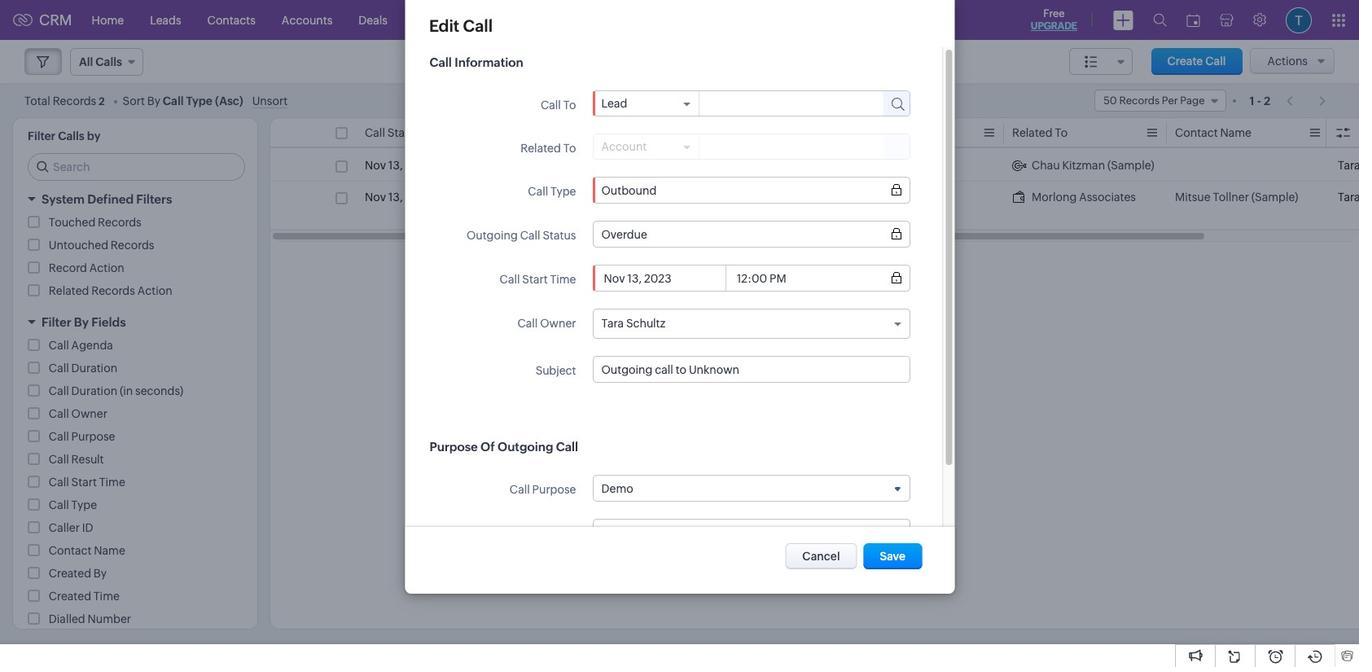 Task type: vqa. For each thing, say whether or not it's contained in the screenshot.
WITH corresponding to up
yes



Task type: locate. For each thing, give the bounding box(es) containing it.
2 vertical spatial call start time
[[49, 476, 125, 489]]

by inside dropdown button
[[74, 315, 89, 329]]

0 horizontal spatial with
[[581, 159, 604, 172]]

0 horizontal spatial (sample)
[[566, 207, 613, 220]]

tasks
[[414, 13, 442, 26]]

contact name
[[1175, 126, 1252, 139], [49, 544, 125, 557]]

purpose
[[71, 430, 115, 443], [429, 440, 478, 454], [532, 483, 576, 496]]

start down outgoing call status
[[522, 273, 547, 286]]

1 13, from the top
[[388, 159, 403, 172]]

1 vertical spatial contact
[[49, 544, 92, 557]]

1 vertical spatial owner
[[71, 407, 107, 420]]

edit call
[[429, 16, 493, 35]]

by right the sort
[[147, 94, 160, 107]]

1 vertical spatial lead
[[607, 159, 633, 172]]

1 vertical spatial nov
[[365, 191, 386, 204]]

13, for nov 13, 2023 12:00 pm
[[388, 191, 403, 204]]

related up the follow
[[520, 142, 561, 155]]

call inside button
[[1205, 55, 1226, 68]]

lead down account
[[607, 159, 633, 172]]

1 horizontal spatial call purpose
[[509, 483, 576, 496]]

morlong associates
[[1032, 191, 1136, 204]]

1 vertical spatial tollner
[[528, 207, 564, 220]]

records up the "calls"
[[53, 94, 96, 107]]

0 vertical spatial subject
[[528, 126, 568, 139]]

unsort
[[252, 94, 288, 107]]

created for created time
[[49, 590, 91, 603]]

0 vertical spatial (sample)
[[1108, 159, 1155, 172]]

0 vertical spatial nov
[[365, 159, 386, 172]]

0 vertical spatial start
[[387, 126, 413, 139]]

leads
[[150, 13, 181, 26]]

name
[[1220, 126, 1252, 139], [94, 544, 125, 557]]

1 vertical spatial created
[[49, 590, 91, 603]]

leads link
[[137, 0, 194, 39]]

time
[[415, 126, 441, 139], [550, 273, 576, 286], [99, 476, 125, 489], [94, 590, 120, 603]]

1 vertical spatial related
[[520, 142, 561, 155]]

2 inside total records 2
[[99, 95, 105, 107]]

schultz
[[626, 317, 665, 330]]

action
[[89, 261, 124, 274], [137, 284, 172, 297]]

2023 for 12:00
[[405, 191, 433, 204]]

2 vertical spatial start
[[71, 476, 97, 489]]

0 horizontal spatial call start time
[[49, 476, 125, 489]]

type up id
[[71, 498, 97, 511]]

scheduled
[[550, 191, 606, 204]]

filter up "call agenda"
[[42, 315, 71, 329]]

0 vertical spatial filter
[[28, 129, 55, 143]]

morlong
[[1032, 191, 1077, 204]]

related to up the follow
[[520, 142, 576, 155]]

records down touched records
[[111, 239, 154, 252]]

1 horizontal spatial mitsue
[[1175, 191, 1211, 204]]

touched records
[[49, 216, 141, 229]]

1 horizontal spatial call type
[[528, 185, 576, 198]]

call information
[[429, 55, 523, 69]]

create call button
[[1151, 48, 1242, 75]]

nov for nov 13, 2023 12:24 pm
[[365, 159, 386, 172]]

filter left the "calls"
[[28, 129, 55, 143]]

1 vertical spatial by
[[74, 315, 89, 329]]

records for total
[[53, 94, 96, 107]]

call to
[[540, 99, 576, 112]]

filters
[[136, 192, 172, 206]]

action up related records action
[[89, 261, 124, 274]]

0 vertical spatial pm
[[465, 159, 482, 172]]

created up dialled
[[49, 590, 91, 603]]

0 horizontal spatial 2
[[99, 95, 105, 107]]

system defined filters
[[42, 192, 172, 206]]

13, down nov 13, 2023 12:24 pm
[[388, 191, 403, 204]]

related records action
[[49, 284, 172, 297]]

call type up caller id
[[49, 498, 97, 511]]

call type down the follow
[[528, 185, 576, 198]]

call start time down outgoing call status
[[499, 273, 576, 286]]

purpose left demo
[[532, 483, 576, 496]]

contact name down 1
[[1175, 126, 1252, 139]]

Outbound field
[[601, 184, 901, 197]]

1 vertical spatial call duration
[[49, 362, 117, 375]]

0 vertical spatial created
[[49, 567, 91, 580]]

2 nov from the top
[[365, 191, 386, 204]]

(sample) for chau kitzman (sample)
[[1108, 159, 1155, 172]]

0 vertical spatial tara
[[1338, 159, 1359, 172]]

with for scheduled
[[608, 191, 631, 204]]

2 vertical spatial related
[[49, 284, 89, 297]]

row group
[[270, 150, 1359, 230]]

edit
[[429, 16, 459, 35]]

2023 left 12:24
[[405, 159, 433, 172]]

related to
[[1012, 126, 1068, 139], [520, 142, 576, 155]]

0 horizontal spatial call duration
[[49, 362, 117, 375]]

0 vertical spatial call type
[[528, 185, 576, 198]]

None text field
[[699, 91, 868, 114], [601, 363, 901, 376], [699, 91, 868, 114], [601, 363, 901, 376]]

tollner
[[1213, 191, 1249, 204], [528, 207, 564, 220]]

1 vertical spatial 2023
[[405, 191, 433, 204]]

1 2023 from the top
[[405, 159, 433, 172]]

name up created by
[[94, 544, 125, 557]]

tasks link
[[401, 0, 456, 39]]

call
[[463, 16, 493, 35], [1205, 55, 1226, 68], [429, 55, 452, 69], [163, 94, 184, 107], [540, 99, 561, 112], [691, 125, 711, 138], [365, 126, 385, 139], [849, 126, 870, 139], [1338, 126, 1358, 139], [528, 185, 548, 198], [528, 191, 548, 204], [520, 229, 540, 242], [499, 273, 520, 286], [517, 317, 537, 330], [49, 339, 69, 352], [49, 362, 69, 375], [49, 384, 69, 397], [49, 407, 69, 420], [49, 430, 69, 443], [556, 440, 578, 454], [49, 453, 69, 466], [49, 476, 69, 489], [509, 483, 530, 496], [49, 498, 69, 511]]

created by
[[49, 567, 107, 580]]

1 horizontal spatial call duration
[[849, 126, 918, 139]]

1 vertical spatial pm
[[468, 191, 484, 204]]

0 horizontal spatial related to
[[520, 142, 576, 155]]

contact down caller id
[[49, 544, 92, 557]]

2 horizontal spatial related
[[1012, 126, 1053, 139]]

crm link
[[13, 11, 72, 29]]

name down 1
[[1220, 126, 1252, 139]]

by
[[147, 94, 160, 107], [74, 315, 89, 329], [94, 567, 107, 580]]

2 left the sort
[[99, 95, 105, 107]]

records up fields
[[91, 284, 135, 297]]

1 horizontal spatial contact
[[1175, 126, 1218, 139]]

2 horizontal spatial by
[[147, 94, 160, 107]]

1 horizontal spatial with
[[608, 191, 631, 204]]

outbound down the call type *
[[691, 159, 746, 172]]

1 mitsue from the left
[[633, 191, 669, 204]]

associates
[[1079, 191, 1136, 204]]

0 vertical spatial related
[[1012, 126, 1053, 139]]

1 vertical spatial (sample)
[[1252, 191, 1299, 204]]

0 horizontal spatial mitsue
[[633, 191, 669, 204]]

with up overdue
[[608, 191, 631, 204]]

type inside the call type *
[[713, 125, 739, 138]]

filter inside dropdown button
[[42, 315, 71, 329]]

call owner
[[517, 317, 576, 330], [49, 407, 107, 420]]

filter for filter calls by
[[28, 129, 55, 143]]

dialled number
[[49, 612, 131, 625]]

demo
[[601, 482, 633, 495]]

filter calls by
[[28, 129, 101, 143]]

start up nov 13, 2023 12:24 pm
[[387, 126, 413, 139]]

0 horizontal spatial name
[[94, 544, 125, 557]]

0 vertical spatial by
[[147, 94, 160, 107]]

call duration
[[849, 126, 918, 139], [49, 362, 117, 375]]

information
[[454, 55, 523, 69]]

2 13, from the top
[[388, 191, 403, 204]]

0 vertical spatial call owner
[[517, 317, 576, 330]]

duration
[[872, 126, 918, 139], [71, 362, 117, 375], [71, 384, 117, 397]]

call 
[[1338, 126, 1359, 139]]

type left *
[[713, 125, 739, 138]]

pm right 12:00 at left top
[[468, 191, 484, 204]]

created up created time
[[49, 567, 91, 580]]

nov down nov 13, 2023 12:24 pm
[[365, 191, 386, 204]]

1 horizontal spatial (sample)
[[1108, 159, 1155, 172]]

(asc)
[[215, 94, 243, 107]]

call purpose up result
[[49, 430, 115, 443]]

0 vertical spatial call purpose
[[49, 430, 115, 443]]

0 horizontal spatial owner
[[71, 407, 107, 420]]

2
[[1264, 94, 1271, 107], [99, 95, 105, 107]]

meetings
[[469, 13, 518, 26]]

1 nov from the top
[[365, 159, 386, 172]]

1 vertical spatial call owner
[[49, 407, 107, 420]]

1 vertical spatial call start time
[[499, 273, 576, 286]]

defined
[[87, 192, 134, 206]]

pm for nov 13, 2023 12:00 pm
[[468, 191, 484, 204]]

2 2023 from the top
[[405, 191, 433, 204]]

2 vertical spatial by
[[94, 567, 107, 580]]

1 vertical spatial outgoing
[[497, 440, 553, 454]]

navigation
[[1279, 89, 1335, 112]]

records
[[53, 94, 96, 107], [98, 216, 141, 229], [111, 239, 154, 252], [91, 284, 135, 297]]

overdue
[[601, 228, 647, 241]]

1 vertical spatial to
[[1055, 126, 1068, 139]]

action up filter by fields dropdown button
[[137, 284, 172, 297]]

13, up nov 13, 2023 12:00 pm
[[388, 159, 403, 172]]

outbound up the overdue field
[[691, 191, 746, 204]]

2 for 1 - 2
[[1264, 94, 1271, 107]]

Lead field
[[601, 97, 690, 110]]

time down result
[[99, 476, 125, 489]]

tara
[[1338, 159, 1359, 172], [1338, 191, 1359, 204], [601, 317, 624, 330]]

tollner inside call scheduled with mitsue tollner (sample)
[[528, 207, 564, 220]]

start down result
[[71, 476, 97, 489]]

type down up
[[550, 185, 576, 198]]

(sample) inside call scheduled with mitsue tollner (sample)
[[566, 207, 613, 220]]

related up chau
[[1012, 126, 1053, 139]]

outbound
[[691, 159, 746, 172], [601, 184, 656, 197], [691, 191, 746, 204]]

records for touched
[[98, 216, 141, 229]]

pm right 12:24
[[465, 159, 482, 172]]

2023
[[405, 159, 433, 172], [405, 191, 433, 204]]

1 horizontal spatial contact name
[[1175, 126, 1252, 139]]

outgoing
[[466, 229, 517, 242], [497, 440, 553, 454]]

1 horizontal spatial action
[[137, 284, 172, 297]]

related down record
[[49, 284, 89, 297]]

contact
[[1175, 126, 1218, 139], [49, 544, 92, 557]]

call scheduled with mitsue tollner (sample)
[[528, 191, 669, 220]]

accounts
[[282, 13, 333, 26]]

12:00
[[435, 191, 465, 204]]

1 vertical spatial tara
[[1338, 191, 1359, 204]]

by for call
[[147, 94, 160, 107]]

records down defined
[[98, 216, 141, 229]]

purpose left of
[[429, 440, 478, 454]]

0 horizontal spatial tollner
[[528, 207, 564, 220]]

1 created from the top
[[49, 567, 91, 580]]

0 vertical spatial name
[[1220, 126, 1252, 139]]

2 vertical spatial (sample)
[[566, 207, 613, 220]]

2023 left 12:00 at left top
[[405, 191, 433, 204]]

1 vertical spatial 13,
[[388, 191, 403, 204]]

2 horizontal spatial purpose
[[532, 483, 576, 496]]

purpose up result
[[71, 430, 115, 443]]

fields
[[91, 315, 126, 329]]

chau kitzman (sample) link
[[1012, 157, 1155, 173]]

mitsue inside call scheduled with mitsue tollner (sample)
[[633, 191, 669, 204]]

to
[[563, 99, 576, 112], [1055, 126, 1068, 139], [563, 142, 576, 155]]

1 vertical spatial filter
[[42, 315, 71, 329]]

call type *
[[691, 121, 747, 140]]

contact name down id
[[49, 544, 125, 557]]

with
[[581, 159, 604, 172], [608, 191, 631, 204]]

outgoing right of
[[497, 440, 553, 454]]

Demo field
[[601, 482, 901, 495]]

0 vertical spatial to
[[563, 99, 576, 112]]

call start time up nov 13, 2023 12:24 pm
[[365, 126, 441, 139]]

0 horizontal spatial action
[[89, 261, 124, 274]]

mitsue tollner (sample)
[[1175, 191, 1299, 204]]

0 vertical spatial with
[[581, 159, 604, 172]]

pm
[[465, 159, 482, 172], [468, 191, 484, 204]]

0 horizontal spatial call purpose
[[49, 430, 115, 443]]

1 horizontal spatial owner
[[540, 317, 576, 330]]

1 vertical spatial name
[[94, 544, 125, 557]]

2 horizontal spatial (sample)
[[1252, 191, 1299, 204]]

0 horizontal spatial purpose
[[71, 430, 115, 443]]

owner left the tara schultz
[[540, 317, 576, 330]]

call start time down result
[[49, 476, 125, 489]]

0 horizontal spatial by
[[74, 315, 89, 329]]

2 right -
[[1264, 94, 1271, 107]]

untouched
[[49, 239, 108, 252]]

call type
[[528, 185, 576, 198], [49, 498, 97, 511]]

1 vertical spatial contact name
[[49, 544, 125, 557]]

1 horizontal spatial call owner
[[517, 317, 576, 330]]

1 horizontal spatial related
[[520, 142, 561, 155]]

1 vertical spatial related to
[[520, 142, 576, 155]]

contact down create call button
[[1175, 126, 1218, 139]]

with inside call scheduled with mitsue tollner (sample)
[[608, 191, 631, 204]]

by up created time
[[94, 567, 107, 580]]

outgoing left status on the top of the page
[[466, 229, 517, 242]]

1 vertical spatial with
[[608, 191, 631, 204]]

0 vertical spatial call start time
[[365, 126, 441, 139]]

created
[[49, 567, 91, 580], [49, 590, 91, 603]]

0 vertical spatial 13,
[[388, 159, 403, 172]]

1 horizontal spatial by
[[94, 567, 107, 580]]

1 vertical spatial start
[[522, 273, 547, 286]]

owner
[[540, 317, 576, 330], [71, 407, 107, 420]]

nov up nov 13, 2023 12:00 pm
[[365, 159, 386, 172]]

call purpose down purpose of outgoing call
[[509, 483, 576, 496]]

2 mitsue from the left
[[1175, 191, 1211, 204]]

0 vertical spatial 2023
[[405, 159, 433, 172]]

actions
[[1268, 55, 1308, 68]]

lead up account
[[601, 97, 627, 110]]

0 horizontal spatial call type
[[49, 498, 97, 511]]

with right up
[[581, 159, 604, 172]]

lead
[[601, 97, 627, 110], [607, 159, 633, 172]]

related to up chau
[[1012, 126, 1068, 139]]

filter
[[28, 129, 55, 143], [42, 315, 71, 329]]

(sample)
[[1108, 159, 1155, 172], [1252, 191, 1299, 204], [566, 207, 613, 220]]

calls
[[58, 129, 84, 143]]

None button
[[785, 543, 857, 569], [864, 543, 922, 569], [785, 543, 857, 569], [864, 543, 922, 569]]

untouched records
[[49, 239, 154, 252]]

meetings link
[[456, 0, 531, 39]]

2 created from the top
[[49, 590, 91, 603]]

owner down call duration (in seconds)
[[71, 407, 107, 420]]

by up "call agenda"
[[74, 315, 89, 329]]



Task type: describe. For each thing, give the bounding box(es) containing it.
by for fields
[[74, 315, 89, 329]]

record action
[[49, 261, 124, 274]]

status
[[542, 229, 576, 242]]

0 vertical spatial contact
[[1175, 126, 1218, 139]]

up
[[565, 159, 579, 172]]

deals link
[[346, 0, 401, 39]]

created time
[[49, 590, 120, 603]]

records for related
[[91, 284, 135, 297]]

by
[[87, 129, 101, 143]]

sort
[[123, 94, 145, 107]]

12:24
[[435, 159, 463, 172]]

with for up
[[581, 159, 604, 172]]

call inside the call type *
[[691, 125, 711, 138]]

create call
[[1168, 55, 1226, 68]]

records for untouched
[[111, 239, 154, 252]]

Account field
[[601, 140, 690, 153]]

filter by fields button
[[13, 308, 257, 336]]

0 vertical spatial lead
[[601, 97, 627, 110]]

dialled
[[49, 612, 85, 625]]

all
[[582, 128, 593, 138]]

tara for chau kitzman (sample)
[[1338, 159, 1359, 172]]

Overdue field
[[601, 228, 901, 241]]

2 vertical spatial duration
[[71, 384, 117, 397]]

2 vertical spatial tara
[[601, 317, 624, 330]]

1 vertical spatial action
[[137, 284, 172, 297]]

purpose of outgoing call
[[429, 440, 578, 454]]

outgoing call status
[[466, 229, 576, 242]]

call inside call scheduled with mitsue tollner (sample)
[[528, 191, 548, 204]]

nov for nov 13, 2023 12:00 pm
[[365, 191, 386, 204]]

follow up with lead
[[528, 159, 633, 172]]

0 vertical spatial action
[[89, 261, 124, 274]]

chau
[[1032, 159, 1060, 172]]

1 horizontal spatial name
[[1220, 126, 1252, 139]]

2 horizontal spatial call start time
[[499, 273, 576, 286]]

morlong associates link
[[1012, 189, 1136, 205]]

follow
[[528, 159, 563, 172]]

sort by call type (asc)
[[123, 94, 243, 107]]

row group containing nov 13, 2023 12:24 pm
[[270, 150, 1359, 230]]

0 horizontal spatial related
[[49, 284, 89, 297]]

caller id
[[49, 521, 93, 534]]

outbound for lead
[[691, 159, 746, 172]]

time up number on the left of page
[[94, 590, 120, 603]]

of
[[480, 440, 495, 454]]

touched
[[49, 216, 96, 229]]

chau kitzman (sample)
[[1032, 159, 1155, 172]]

(in
[[120, 384, 133, 397]]

1 horizontal spatial purpose
[[429, 440, 478, 454]]

call agenda
[[49, 339, 113, 352]]

2 for total records 2
[[99, 95, 105, 107]]

mitsue tollner (sample) link
[[1175, 189, 1299, 205]]

0 vertical spatial call duration
[[849, 126, 918, 139]]

0 vertical spatial contact name
[[1175, 126, 1252, 139]]

tollner inside mitsue tollner (sample) link
[[1213, 191, 1249, 204]]

filter for filter by fields
[[42, 315, 71, 329]]

contacts link
[[194, 0, 269, 39]]

1 vertical spatial duration
[[71, 362, 117, 375]]

1
[[1250, 94, 1255, 107]]

record
[[49, 261, 87, 274]]

2023 for 12:24
[[405, 159, 433, 172]]

contacts
[[207, 13, 256, 26]]

type left (asc)
[[186, 94, 212, 107]]

nov 13, 2023 12:24 pm
[[365, 159, 482, 172]]

1 vertical spatial subject
[[535, 364, 576, 377]]

2 vertical spatial to
[[563, 142, 576, 155]]

free upgrade
[[1031, 7, 1077, 32]]

1 - 2
[[1250, 94, 1271, 107]]

1 horizontal spatial start
[[387, 126, 413, 139]]

time up nov 13, 2023 12:24 pm
[[415, 126, 441, 139]]

tara schultz
[[601, 317, 665, 330]]

account
[[601, 140, 647, 153]]

0 horizontal spatial start
[[71, 476, 97, 489]]

(sample) for mitsue tollner (sample)
[[1252, 191, 1299, 204]]

create
[[1168, 55, 1203, 68]]

13, for nov 13, 2023 12:24 pm
[[388, 159, 403, 172]]

nov 13, 2023 12:00 pm
[[365, 191, 484, 204]]

pm for nov 13, 2023 12:24 pm
[[465, 159, 482, 172]]

outbound down account
[[601, 184, 656, 197]]

number
[[88, 612, 131, 625]]

accounts link
[[269, 0, 346, 39]]

0 vertical spatial duration
[[872, 126, 918, 139]]

call scheduled with mitsue tollner (sample) link
[[528, 189, 674, 222]]

home
[[92, 13, 124, 26]]

caller
[[49, 521, 80, 534]]

1 vertical spatial call type
[[49, 498, 97, 511]]

agenda
[[71, 339, 113, 352]]

*
[[740, 121, 747, 140]]

call duration (in seconds)
[[49, 384, 183, 397]]

1 vertical spatial call purpose
[[509, 483, 576, 496]]

created for created by
[[49, 567, 91, 580]]

tara for morlong associates
[[1338, 191, 1359, 204]]

time down status on the top of the page
[[550, 273, 576, 286]]

total records 2
[[24, 94, 105, 107]]

0 vertical spatial owner
[[540, 317, 576, 330]]

follow up with lead link
[[528, 157, 633, 173]]

crm
[[39, 11, 72, 29]]

upgrade
[[1031, 20, 1077, 32]]

total
[[24, 94, 50, 107]]

seconds)
[[135, 384, 183, 397]]

system defined filters button
[[13, 185, 257, 213]]

1 horizontal spatial call start time
[[365, 126, 441, 139]]

free
[[1043, 7, 1065, 20]]

0 vertical spatial outgoing
[[466, 229, 517, 242]]

id
[[82, 521, 93, 534]]

system
[[42, 192, 85, 206]]

deals
[[359, 13, 388, 26]]

home link
[[79, 0, 137, 39]]

0 vertical spatial related to
[[1012, 126, 1068, 139]]

result
[[71, 453, 104, 466]]

kitzman
[[1062, 159, 1105, 172]]

filter by fields
[[42, 315, 126, 329]]

0 horizontal spatial call owner
[[49, 407, 107, 420]]

outbound for mitsue
[[691, 191, 746, 204]]

Search text field
[[29, 154, 244, 180]]



